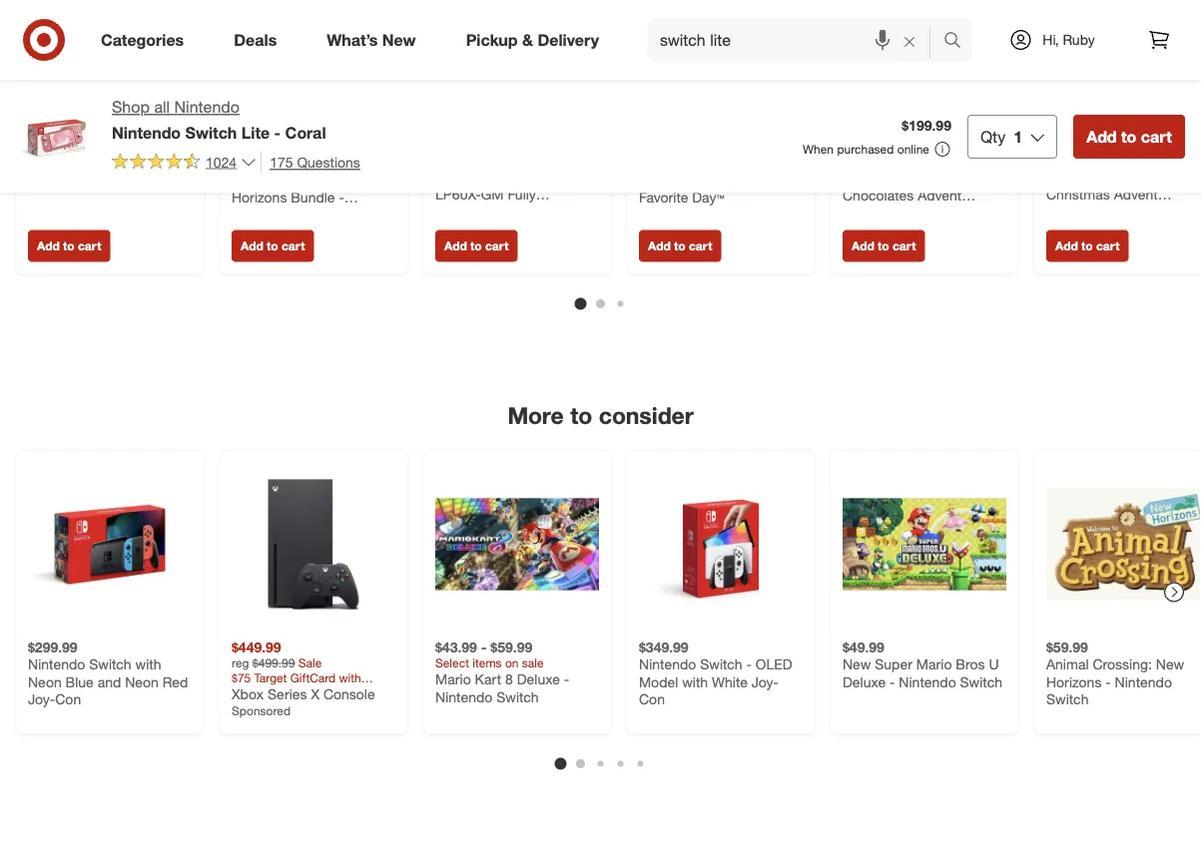Task type: locate. For each thing, give the bounding box(es) containing it.
0 horizontal spatial $199.99
[[232, 136, 281, 153]]

joy- right white
[[752, 673, 779, 691]]

2 con from the left
[[639, 691, 665, 708]]

1 horizontal spatial $199.99
[[902, 117, 951, 134]]

2 horizontal spatial mario
[[916, 656, 952, 673]]

0 horizontal spatial animal
[[232, 171, 274, 188]]

add to cart for nintendo switch lite - animal crossing: new horizons bundle - isabelle's aloha edition image
[[241, 239, 305, 254]]

mario
[[28, 153, 64, 171], [916, 656, 952, 673], [435, 671, 471, 688]]

$59.99
[[491, 638, 532, 656], [1046, 638, 1088, 656]]

lindt down qty in the top right of the page
[[973, 154, 999, 169]]

add to cart for holiday 24 days of chocolate bliss - 8oz - favorite day™ image
[[648, 239, 712, 254]]

1 horizontal spatial lite
[[339, 153, 362, 171]]

$11.25
[[1046, 136, 1088, 153]]

reg inside $449.99 reg $499.99 sale
[[232, 656, 249, 671]]

animal right u at the right bottom of page
[[1046, 656, 1089, 673]]

u
[[989, 656, 999, 673]]

animal crossing: new horizons - nintendo switch image
[[1046, 463, 1201, 626]]

0 vertical spatial animal
[[232, 171, 274, 188]]

0 horizontal spatial mario
[[28, 153, 64, 171]]

$199.99 left coral
[[232, 136, 281, 153]]

with
[[135, 656, 161, 673], [682, 673, 708, 691]]

1024
[[206, 153, 237, 171]]

add to cart
[[1086, 127, 1172, 146], [37, 239, 101, 254], [241, 239, 305, 254], [444, 239, 509, 254], [648, 239, 712, 254], [852, 239, 916, 254], [1055, 239, 1120, 254]]

1 horizontal spatial mario
[[435, 671, 471, 688]]

horizons inside $59.99 animal crossing: new horizons - nintendo switch
[[1046, 673, 1102, 691]]

mario inside the $43.99 - $59.99 select items on sale mario kart 8 deluxe - nintendo switch
[[435, 671, 471, 688]]

4.5oz
[[912, 204, 946, 222]]

horizons down 175
[[232, 188, 287, 206]]

$199.99 inside "$199.99 nintendo switch lite - animal crossing: new horizons bundle - isabelle's aloha edition"
[[232, 136, 281, 153]]

0 vertical spatial crossing:
[[278, 171, 337, 188]]

1024 link
[[112, 151, 257, 175]]

$349.99
[[639, 638, 689, 656]]

0 vertical spatial lite
[[241, 123, 270, 142]]

1 horizontal spatial reg
[[1046, 153, 1064, 168]]

0 horizontal spatial $59.99
[[491, 638, 532, 656]]

add for audio-technica at-lp60x-gm fully automatic belt-drive stereo turntable, gunmetal/black image
[[444, 239, 467, 254]]

pickup & delivery
[[466, 30, 599, 49]]

&
[[522, 30, 533, 49], [843, 169, 850, 184]]

deluxe down $49.99
[[843, 673, 886, 691]]

1 horizontal spatial lindt
[[973, 154, 999, 169]]

lindt holiday assorted chocolates advent calendar - 4.5oz image
[[843, 0, 1006, 124]]

favorite
[[639, 188, 688, 206]]

& inside save 20% on select lindt & ghirardelli chocolate
[[843, 169, 850, 184]]

reg inside $11.25 reg $15.00 sale
[[1046, 153, 1064, 168]]

0 horizontal spatial on
[[505, 656, 519, 671]]

sale for $449.99
[[298, 656, 322, 671]]

what's
[[327, 30, 378, 49]]

neon
[[28, 673, 62, 691], [125, 673, 159, 691]]

switch
[[185, 123, 237, 142], [293, 153, 335, 171], [89, 656, 131, 673], [700, 656, 742, 673], [960, 673, 1002, 691], [496, 688, 539, 706], [1046, 691, 1089, 708]]

0 horizontal spatial lite
[[241, 123, 270, 142]]

1 neon from the left
[[28, 673, 62, 691]]

1 vertical spatial horizons
[[1046, 673, 1102, 691]]

1 horizontal spatial on
[[920, 154, 934, 169]]

0 horizontal spatial holiday
[[639, 153, 686, 171]]

$199.99 up online
[[902, 117, 951, 134]]

$39.99
[[28, 136, 70, 153]]

cart
[[1141, 127, 1172, 146], [78, 239, 101, 254], [282, 239, 305, 254], [485, 239, 509, 254], [689, 239, 712, 254], [893, 239, 916, 254], [1096, 239, 1120, 254]]

0 vertical spatial reg
[[1046, 153, 1064, 168]]

nintendo inside $349.99 nintendo switch - oled model with white joy- con
[[639, 656, 696, 673]]

0 vertical spatial $199.99
[[902, 117, 951, 134]]

oled
[[756, 656, 792, 673]]

What can we help you find? suggestions appear below search field
[[648, 18, 949, 62]]

chocolates
[[843, 187, 914, 204]]

1 vertical spatial reg
[[232, 656, 249, 671]]

add to cart for audio-technica at-lp60x-gm fully automatic belt-drive stereo turntable, gunmetal/black image
[[444, 239, 509, 254]]

red
[[163, 673, 188, 691]]

switch inside shop all nintendo nintendo switch lite - coral
[[185, 123, 237, 142]]

1 horizontal spatial con
[[639, 691, 665, 708]]

audio-technica at-lp60x-gm fully automatic belt-drive stereo turntable, gunmetal/black image
[[435, 0, 599, 124]]

animal down 175
[[232, 171, 274, 188]]

all
[[154, 97, 170, 117]]

1 horizontal spatial horizons
[[1046, 673, 1102, 691]]

0 horizontal spatial con
[[55, 691, 81, 708]]

holiday inside the holiday 24 days of chocolate bliss - 8oz - favorite day™
[[639, 153, 686, 171]]

with left 'red'
[[135, 656, 161, 673]]

1 vertical spatial &
[[843, 169, 850, 184]]

& left save at right top
[[843, 169, 850, 184]]

qty
[[980, 127, 1006, 146]]

series
[[268, 686, 307, 703]]

1 horizontal spatial kart
[[475, 671, 501, 688]]

1 horizontal spatial sale
[[1106, 153, 1130, 168]]

1 horizontal spatial crossing:
[[1093, 656, 1152, 673]]

anti-
[[128, 153, 158, 171]]

on left sale
[[505, 656, 519, 671]]

switch inside $59.99 animal crossing: new horizons - nintendo switch
[[1046, 691, 1089, 708]]

- inside $349.99 nintendo switch - oled model with white joy- con
[[746, 656, 752, 673]]

0 horizontal spatial reg
[[232, 656, 249, 671]]

1 $59.99 from the left
[[491, 638, 532, 656]]

nintendo switch with neon blue and neon red joy-con image
[[28, 463, 192, 626]]

$49.99 new super mario bros u deluxe - nintendo switch
[[843, 638, 1002, 691]]

horizons
[[232, 188, 287, 206], [1046, 673, 1102, 691]]

joy- left 'blue'
[[28, 691, 55, 708]]

con down $349.99
[[639, 691, 665, 708]]

lite inside "$199.99 nintendo switch lite - animal crossing: new horizons bundle - isabelle's aloha edition"
[[339, 153, 362, 171]]

horizons right u at the right bottom of page
[[1046, 673, 1102, 691]]

add to cart for mario kart mini anti-gravity r/c racer image at the left of the page
[[37, 239, 101, 254]]

con
[[55, 691, 81, 708], [639, 691, 665, 708]]

days
[[709, 153, 740, 171]]

reg
[[1046, 153, 1064, 168], [232, 656, 249, 671]]

categories
[[101, 30, 184, 49]]

1 horizontal spatial with
[[682, 673, 708, 691]]

to for nintendo switch lite - animal crossing: new horizons bundle - isabelle's aloha edition image
[[267, 239, 278, 254]]

animal
[[232, 171, 274, 188], [1046, 656, 1089, 673]]

lindt holiday assorted chocolates advent calendar - 4.5oz
[[843, 169, 986, 222]]

1 horizontal spatial holiday
[[878, 169, 925, 187]]

add for nintendo switch lite - animal crossing: new horizons bundle - isabelle's aloha edition image
[[241, 239, 263, 254]]

1 horizontal spatial neon
[[125, 673, 159, 691]]

1 vertical spatial crossing:
[[1093, 656, 1152, 673]]

holiday 24 days of chocolate bliss - 8oz - favorite day™ link
[[639, 0, 803, 206]]

& right pickup
[[522, 30, 533, 49]]

deluxe right 8
[[517, 671, 560, 688]]

2 $59.99 from the left
[[1046, 638, 1088, 656]]

to for 'lindt holiday assorted chocolates advent calendar - 4.5oz' image
[[878, 239, 889, 254]]

0 horizontal spatial joy-
[[28, 691, 55, 708]]

lindt inside save 20% on select lindt & ghirardelli chocolate
[[973, 154, 999, 169]]

on
[[920, 154, 934, 169], [505, 656, 519, 671]]

0 horizontal spatial crossing:
[[278, 171, 337, 188]]

0 vertical spatial kart
[[67, 153, 94, 171]]

reg left '$15.00'
[[1046, 153, 1064, 168]]

neon left 'blue'
[[28, 673, 62, 691]]

0 horizontal spatial horizons
[[232, 188, 287, 206]]

sale
[[1106, 153, 1130, 168], [298, 656, 322, 671]]

bros
[[956, 656, 985, 673]]

1 horizontal spatial &
[[843, 169, 850, 184]]

0 horizontal spatial lindt
[[843, 169, 874, 187]]

kart left 8
[[475, 671, 501, 688]]

$199.99 for $199.99 nintendo switch lite - animal crossing: new horizons bundle - isabelle's aloha edition
[[232, 136, 281, 153]]

sale up x at the left bottom of page
[[298, 656, 322, 671]]

joy-
[[752, 673, 779, 691], [28, 691, 55, 708]]

what's new link
[[310, 18, 441, 62]]

- inside shop all nintendo nintendo switch lite - coral
[[274, 123, 281, 142]]

sale inside $449.99 reg $499.99 sale
[[298, 656, 322, 671]]

new super mario bros u deluxe - nintendo switch image
[[843, 463, 1006, 626]]

neon right and
[[125, 673, 159, 691]]

$299.99 nintendo switch with neon blue and neon red joy-con
[[28, 638, 188, 708]]

add for 'lindt holiday assorted chocolates advent calendar - 4.5oz' image
[[852, 239, 874, 254]]

mario down $43.99
[[435, 671, 471, 688]]

hi, ruby
[[1043, 31, 1095, 48]]

175 questions
[[270, 153, 360, 171]]

con left and
[[55, 691, 81, 708]]

shop all nintendo nintendo switch lite - coral
[[112, 97, 326, 142]]

questions
[[297, 153, 360, 171]]

x
[[311, 686, 319, 703]]

0 horizontal spatial kart
[[67, 153, 94, 171]]

add to cart for 'lindt holiday assorted chocolates advent calendar - 4.5oz' image
[[852, 239, 916, 254]]

sale inside $11.25 reg $15.00 sale
[[1106, 153, 1130, 168]]

$59.99 up 8
[[491, 638, 532, 656]]

delivery
[[538, 30, 599, 49]]

kart left mini
[[67, 153, 94, 171]]

mario left bros
[[916, 656, 952, 673]]

1 vertical spatial $199.99
[[232, 136, 281, 153]]

1 horizontal spatial deluxe
[[843, 673, 886, 691]]

1 vertical spatial animal
[[1046, 656, 1089, 673]]

0 vertical spatial on
[[920, 154, 934, 169]]

white
[[712, 673, 748, 691]]

1 horizontal spatial $59.99
[[1046, 638, 1088, 656]]

new inside "$199.99 nintendo switch lite - animal crossing: new horizons bundle - isabelle's aloha edition"
[[341, 171, 369, 188]]

ruby
[[1063, 31, 1095, 48]]

holiday 24 days of chocolate bliss - 8oz - favorite day™ image
[[639, 0, 803, 124]]

0 horizontal spatial with
[[135, 656, 161, 673]]

on right 20%
[[920, 154, 934, 169]]

8
[[505, 671, 513, 688]]

and
[[98, 673, 121, 691]]

add to cart button
[[1074, 115, 1185, 159], [28, 230, 110, 262], [232, 230, 314, 262], [435, 230, 518, 262], [639, 230, 721, 262], [843, 230, 925, 262], [1046, 230, 1129, 262]]

$59.99 right u at the right bottom of page
[[1046, 638, 1088, 656]]

nintendo
[[174, 97, 240, 117], [112, 123, 181, 142], [232, 153, 289, 171], [28, 656, 85, 673], [639, 656, 696, 673], [899, 673, 956, 691], [1115, 673, 1172, 691], [435, 688, 493, 706]]

0 horizontal spatial sale
[[298, 656, 322, 671]]

with left white
[[682, 673, 708, 691]]

1 con from the left
[[55, 691, 81, 708]]

1 vertical spatial lite
[[339, 153, 362, 171]]

1 horizontal spatial animal
[[1046, 656, 1089, 673]]

add for molly's barkery 24 days christmas advent calendar crunchy dog treat with apple & cinnamon flavor - 8.64oz image
[[1055, 239, 1078, 254]]

sale right '$15.00'
[[1106, 153, 1130, 168]]

0 vertical spatial sale
[[1106, 153, 1130, 168]]

edition
[[333, 206, 376, 223]]

lindt down purchased
[[843, 169, 874, 187]]

con inside $299.99 nintendo switch with neon blue and neon red joy-con
[[55, 691, 81, 708]]

reg up xbox
[[232, 656, 249, 671]]

1
[[1014, 127, 1023, 146]]

console
[[323, 686, 375, 703]]

to for mario kart mini anti-gravity r/c racer image at the left of the page
[[63, 239, 75, 254]]

0 horizontal spatial deluxe
[[517, 671, 560, 688]]

add
[[1086, 127, 1117, 146], [37, 239, 60, 254], [241, 239, 263, 254], [444, 239, 467, 254], [648, 239, 671, 254], [852, 239, 874, 254], [1055, 239, 1078, 254]]

deluxe inside the $43.99 - $59.99 select items on sale mario kart 8 deluxe - nintendo switch
[[517, 671, 560, 688]]

switch inside $49.99 new super mario bros u deluxe - nintendo switch
[[960, 673, 1002, 691]]

add to cart button for 'lindt holiday assorted chocolates advent calendar - 4.5oz' image
[[843, 230, 925, 262]]

what's new
[[327, 30, 416, 49]]

nintendo inside "$199.99 nintendo switch lite - animal crossing: new horizons bundle - isabelle's aloha edition"
[[232, 153, 289, 171]]

crossing:
[[278, 171, 337, 188], [1093, 656, 1152, 673]]

0 vertical spatial horizons
[[232, 188, 287, 206]]

1 horizontal spatial joy-
[[752, 673, 779, 691]]

add for mario kart mini anti-gravity r/c racer image at the left of the page
[[37, 239, 60, 254]]

$59.99 inside $59.99 animal crossing: new horizons - nintendo switch
[[1046, 638, 1088, 656]]

add to cart button for audio-technica at-lp60x-gm fully automatic belt-drive stereo turntable, gunmetal/black image
[[435, 230, 518, 262]]

holiday
[[639, 153, 686, 171], [878, 169, 925, 187]]

1 vertical spatial sale
[[298, 656, 322, 671]]

0 horizontal spatial &
[[522, 30, 533, 49]]

lite
[[241, 123, 270, 142], [339, 153, 362, 171]]

1 vertical spatial on
[[505, 656, 519, 671]]

ghirardelli
[[854, 169, 908, 184]]

mario left the r/c
[[28, 153, 64, 171]]

deluxe
[[517, 671, 560, 688], [843, 673, 886, 691]]

holiday 24 days of chocolate bliss - 8oz - favorite day™
[[639, 153, 782, 206]]

add to cart for molly's barkery 24 days christmas advent calendar crunchy dog treat with apple & cinnamon flavor - 8.64oz image
[[1055, 239, 1120, 254]]

1 vertical spatial kart
[[475, 671, 501, 688]]

mario kart 8 deluxe - nintendo switch image
[[435, 463, 599, 626]]

on inside save 20% on select lindt & ghirardelli chocolate
[[920, 154, 934, 169]]

isabelle's
[[232, 206, 290, 223]]

0 horizontal spatial neon
[[28, 673, 62, 691]]



Task type: vqa. For each thing, say whether or not it's contained in the screenshot.
the bottom Kart
yes



Task type: describe. For each thing, give the bounding box(es) containing it.
blue
[[66, 673, 94, 691]]

save 20% on select lindt & ghirardelli chocolate
[[843, 154, 999, 184]]

joy- inside $349.99 nintendo switch - oled model with white joy- con
[[752, 673, 779, 691]]

cart for nintendo switch lite - animal crossing: new horizons bundle - isabelle's aloha edition image
[[282, 239, 305, 254]]

add to cart button for nintendo switch lite - animal crossing: new horizons bundle - isabelle's aloha edition image
[[232, 230, 314, 262]]

20%
[[892, 154, 917, 169]]

con inside $349.99 nintendo switch - oled model with white joy- con
[[639, 691, 665, 708]]

175 questions link
[[261, 151, 360, 173]]

nintendo switch lite - animal crossing: new horizons bundle - isabelle's aloha edition image
[[232, 0, 395, 124]]

bliss
[[707, 171, 737, 188]]

- inside lindt holiday assorted chocolates advent calendar - 4.5oz
[[903, 204, 909, 222]]

$199.99 nintendo switch lite - animal crossing: new horizons bundle - isabelle's aloha edition
[[232, 136, 376, 223]]

crossing: inside "$199.99 nintendo switch lite - animal crossing: new horizons bundle - isabelle's aloha edition"
[[278, 171, 337, 188]]

with inside $299.99 nintendo switch with neon blue and neon red joy-con
[[135, 656, 161, 673]]

horizons inside "$199.99 nintendo switch lite - animal crossing: new horizons bundle - isabelle's aloha edition"
[[232, 188, 287, 206]]

molly's barkery 24 days christmas advent calendar crunchy dog treat with apple & cinnamon flavor - 8.64oz image
[[1046, 0, 1201, 124]]

purchased
[[837, 142, 894, 157]]

mario inside $39.99 mario kart mini anti- gravity r/c racer
[[28, 153, 64, 171]]

$59.99 animal crossing: new horizons - nintendo switch
[[1046, 638, 1184, 708]]

$349.99 nintendo switch - oled model with white joy- con
[[639, 638, 792, 708]]

$43.99 - $59.99 select items on sale mario kart 8 deluxe - nintendo switch
[[435, 638, 569, 706]]

more
[[508, 402, 564, 430]]

calendar
[[843, 204, 899, 222]]

cart for 'lindt holiday assorted chocolates advent calendar - 4.5oz' image
[[893, 239, 916, 254]]

to for audio-technica at-lp60x-gm fully automatic belt-drive stereo turntable, gunmetal/black image
[[470, 239, 482, 254]]

sponsored
[[232, 703, 291, 718]]

switch inside $349.99 nintendo switch - oled model with white joy- con
[[700, 656, 742, 673]]

8oz
[[750, 171, 772, 188]]

bundle
[[291, 188, 335, 206]]

animal inside $59.99 animal crossing: new horizons - nintendo switch
[[1046, 656, 1089, 673]]

super
[[875, 656, 912, 673]]

racer
[[104, 171, 141, 188]]

categories link
[[84, 18, 209, 62]]

mini
[[98, 153, 124, 171]]

deals
[[234, 30, 277, 49]]

switch inside $299.99 nintendo switch with neon blue and neon red joy-con
[[89, 656, 131, 673]]

new inside what's new link
[[382, 30, 416, 49]]

on inside the $43.99 - $59.99 select items on sale mario kart 8 deluxe - nintendo switch
[[505, 656, 519, 671]]

assorted
[[929, 169, 986, 187]]

nintendo inside $49.99 new super mario bros u deluxe - nintendo switch
[[899, 673, 956, 691]]

$11.25 reg $15.00 sale
[[1046, 136, 1130, 168]]

advent
[[918, 187, 962, 204]]

with inside $349.99 nintendo switch - oled model with white joy- con
[[682, 673, 708, 691]]

2 neon from the left
[[125, 673, 159, 691]]

when purchased online
[[803, 142, 929, 157]]

save
[[863, 154, 889, 169]]

shop
[[112, 97, 150, 117]]

$43.99
[[435, 638, 477, 656]]

reg for $11.25
[[1046, 153, 1064, 168]]

add to cart button for mario kart mini anti-gravity r/c racer image at the left of the page
[[28, 230, 110, 262]]

$449.99
[[232, 638, 281, 656]]

add to cart button for holiday 24 days of chocolate bliss - 8oz - favorite day™ image
[[639, 230, 721, 262]]

consider
[[599, 402, 694, 430]]

xbox series x console sponsored
[[232, 686, 375, 718]]

new inside $49.99 new super mario bros u deluxe - nintendo switch
[[843, 656, 871, 673]]

joy- inside $299.99 nintendo switch with neon blue and neon red joy-con
[[28, 691, 55, 708]]

more to consider
[[508, 402, 694, 430]]

xbox
[[232, 686, 264, 703]]

gravity
[[28, 171, 72, 188]]

qty 1
[[980, 127, 1023, 146]]

to for molly's barkery 24 days christmas advent calendar crunchy dog treat with apple & cinnamon flavor - 8.64oz image
[[1081, 239, 1093, 254]]

animal inside "$199.99 nintendo switch lite - animal crossing: new horizons bundle - isabelle's aloha edition"
[[232, 171, 274, 188]]

mario kart mini anti-gravity r/c racer image
[[28, 0, 192, 124]]

lite inside shop all nintendo nintendo switch lite - coral
[[241, 123, 270, 142]]

holiday inside lindt holiday assorted chocolates advent calendar - 4.5oz
[[878, 169, 925, 187]]

mario inside $49.99 new super mario bros u deluxe - nintendo switch
[[916, 656, 952, 673]]

aloha
[[294, 206, 329, 223]]

to for holiday 24 days of chocolate bliss - 8oz - favorite day™ image
[[674, 239, 686, 254]]

add for holiday 24 days of chocolate bliss - 8oz - favorite day™ image
[[648, 239, 671, 254]]

deluxe inside $49.99 new super mario bros u deluxe - nintendo switch
[[843, 673, 886, 691]]

search
[[935, 32, 983, 51]]

select
[[937, 154, 969, 169]]

items
[[473, 656, 502, 671]]

$449.99 reg $499.99 sale
[[232, 638, 322, 671]]

select
[[435, 656, 469, 671]]

sale for $11.25
[[1106, 153, 1130, 168]]

xbox series x console image
[[232, 463, 395, 626]]

$299.99
[[28, 638, 78, 656]]

nintendo switch - oled model with white joy-con image
[[639, 463, 803, 626]]

pickup & delivery link
[[449, 18, 624, 62]]

kart inside $39.99 mario kart mini anti- gravity r/c racer
[[67, 153, 94, 171]]

cart for holiday 24 days of chocolate bliss - 8oz - favorite day™ image
[[689, 239, 712, 254]]

lindt inside lindt holiday assorted chocolates advent calendar - 4.5oz
[[843, 169, 874, 187]]

crossing: inside $59.99 animal crossing: new horizons - nintendo switch
[[1093, 656, 1152, 673]]

new inside $59.99 animal crossing: new horizons - nintendo switch
[[1156, 656, 1184, 673]]

sale
[[522, 656, 544, 671]]

nintendo inside $59.99 animal crossing: new horizons - nintendo switch
[[1115, 673, 1172, 691]]

hi,
[[1043, 31, 1059, 48]]

image of nintendo switch lite - coral image
[[16, 96, 96, 176]]

switch inside "$199.99 nintendo switch lite - animal crossing: new horizons bundle - isabelle's aloha edition"
[[293, 153, 335, 171]]

pickup
[[466, 30, 518, 49]]

day™
[[692, 188, 724, 206]]

reg for $449.99
[[232, 656, 249, 671]]

nintendo inside $299.99 nintendo switch with neon blue and neon red joy-con
[[28, 656, 85, 673]]

24
[[690, 153, 705, 171]]

cart for molly's barkery 24 days christmas advent calendar crunchy dog treat with apple & cinnamon flavor - 8.64oz image
[[1096, 239, 1120, 254]]

search button
[[935, 18, 983, 66]]

kart inside the $43.99 - $59.99 select items on sale mario kart 8 deluxe - nintendo switch
[[475, 671, 501, 688]]

coral
[[285, 123, 326, 142]]

add to cart button for molly's barkery 24 days christmas advent calendar crunchy dog treat with apple & cinnamon flavor - 8.64oz image
[[1046, 230, 1129, 262]]

$15.00
[[1067, 153, 1103, 168]]

when
[[803, 142, 834, 157]]

chocolate
[[639, 171, 703, 188]]

of
[[744, 153, 756, 171]]

online
[[897, 142, 929, 157]]

chocolate
[[911, 169, 964, 184]]

nintendo inside the $43.99 - $59.99 select items on sale mario kart 8 deluxe - nintendo switch
[[435, 688, 493, 706]]

$39.99 mario kart mini anti- gravity r/c racer
[[28, 136, 158, 188]]

$10.00
[[843, 136, 884, 153]]

switch inside the $43.99 - $59.99 select items on sale mario kart 8 deluxe - nintendo switch
[[496, 688, 539, 706]]

r/c
[[76, 171, 100, 188]]

$59.99 inside the $43.99 - $59.99 select items on sale mario kart 8 deluxe - nintendo switch
[[491, 638, 532, 656]]

0 vertical spatial &
[[522, 30, 533, 49]]

- inside $49.99 new super mario bros u deluxe - nintendo switch
[[890, 673, 895, 691]]

cart for mario kart mini anti-gravity r/c racer image at the left of the page
[[78, 239, 101, 254]]

175
[[270, 153, 293, 171]]

deals link
[[217, 18, 302, 62]]

$499.99
[[252, 656, 295, 671]]

$199.99 for $199.99
[[902, 117, 951, 134]]

cart for audio-technica at-lp60x-gm fully automatic belt-drive stereo turntable, gunmetal/black image
[[485, 239, 509, 254]]

- inside $59.99 animal crossing: new horizons - nintendo switch
[[1106, 673, 1111, 691]]



